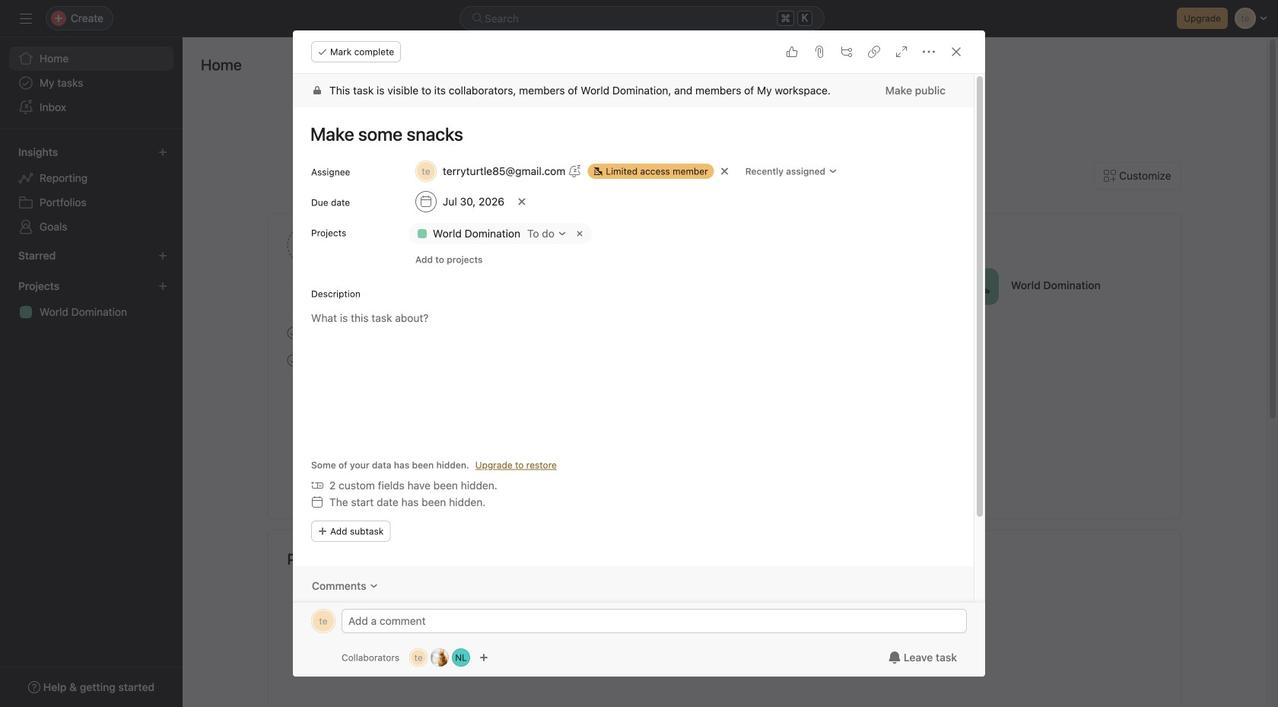 Task type: describe. For each thing, give the bounding box(es) containing it.
mark complete image
[[284, 351, 303, 369]]

main content inside make some snacks dialog
[[293, 74, 974, 701]]

add or remove collaborators image
[[431, 648, 449, 667]]

0 likes. click to like this task image
[[786, 46, 798, 58]]

Mark complete checkbox
[[284, 324, 303, 342]]

clear due date image
[[518, 197, 527, 206]]

copy task link image
[[868, 46, 881, 58]]

1 horizontal spatial add or remove collaborators image
[[480, 653, 489, 662]]

make some snacks dialog
[[293, 30, 986, 701]]

insights element
[[0, 139, 183, 242]]

Task Name text field
[[301, 116, 956, 151]]

more actions for this task image
[[923, 46, 935, 58]]



Task type: locate. For each thing, give the bounding box(es) containing it.
projects element
[[0, 272, 183, 327]]

list item
[[756, 268, 794, 306]]

add subtask image
[[841, 46, 853, 58]]

0 horizontal spatial add or remove collaborators image
[[452, 648, 470, 667]]

remove image
[[574, 228, 586, 240]]

full screen image
[[896, 46, 908, 58]]

add or remove collaborators image
[[452, 648, 470, 667], [480, 653, 489, 662]]

global element
[[0, 37, 183, 129]]

rocket image
[[972, 277, 990, 296]]

hide sidebar image
[[20, 12, 32, 24]]

close task pane image
[[951, 46, 963, 58]]

attachments: add a file to this task, make some snacks image
[[814, 46, 826, 58]]

comments image
[[370, 582, 379, 591]]

remove assignee image
[[721, 167, 730, 176]]

mark complete image
[[284, 324, 303, 342]]

main content
[[293, 74, 974, 701]]

add profile photo image
[[287, 227, 324, 263]]

Mark complete checkbox
[[284, 351, 303, 369]]



Task type: vqa. For each thing, say whether or not it's contained in the screenshot.
'Close details' image
no



